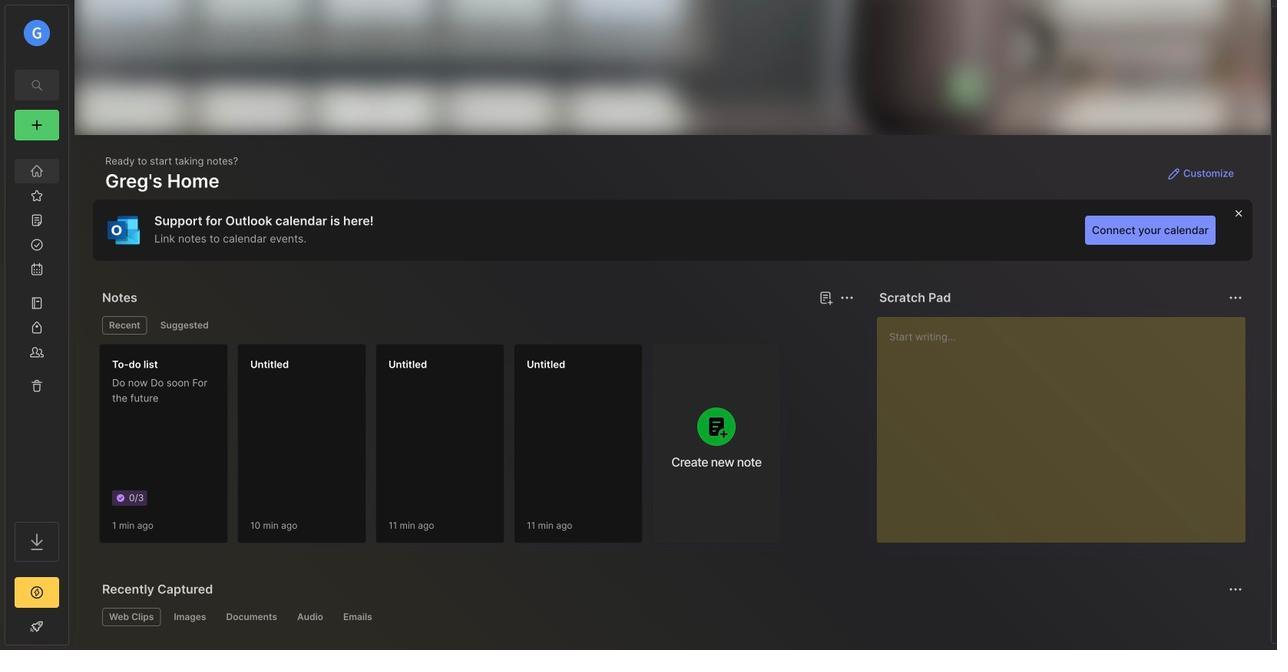 Task type: locate. For each thing, give the bounding box(es) containing it.
More actions field
[[836, 287, 858, 309], [1225, 287, 1247, 309]]

2 more actions field from the left
[[1225, 287, 1247, 309]]

Start writing… text field
[[889, 317, 1245, 531]]

tree
[[5, 150, 68, 508]]

1 horizontal spatial more actions field
[[1225, 287, 1247, 309]]

tab
[[102, 316, 147, 335], [153, 316, 216, 335], [102, 608, 161, 627], [167, 608, 213, 627], [219, 608, 284, 627], [290, 608, 330, 627], [336, 608, 379, 627]]

2 more actions image from the left
[[1227, 289, 1245, 307]]

1 more actions field from the left
[[836, 287, 858, 309]]

tab list
[[102, 316, 852, 335], [102, 608, 1240, 627]]

0 vertical spatial tab list
[[102, 316, 852, 335]]

upgrade image
[[28, 584, 46, 602]]

row group
[[99, 344, 790, 553]]

1 more actions image from the left
[[838, 289, 856, 307]]

2 tab list from the top
[[102, 608, 1240, 627]]

1 horizontal spatial more actions image
[[1227, 289, 1245, 307]]

0 horizontal spatial more actions image
[[838, 289, 856, 307]]

0 horizontal spatial more actions field
[[836, 287, 858, 309]]

1 vertical spatial tab list
[[102, 608, 1240, 627]]

more actions image
[[838, 289, 856, 307], [1227, 289, 1245, 307]]



Task type: describe. For each thing, give the bounding box(es) containing it.
click to expand image
[[67, 622, 79, 641]]

1 tab list from the top
[[102, 316, 852, 335]]

tree inside main 'element'
[[5, 150, 68, 508]]

Account field
[[5, 18, 68, 48]]

main element
[[0, 0, 74, 651]]

Help and Learning task checklist field
[[5, 614, 68, 639]]

edit search image
[[28, 76, 46, 94]]

home image
[[29, 164, 45, 179]]

account image
[[24, 20, 50, 46]]



Task type: vqa. For each thing, say whether or not it's contained in the screenshot.
Notes in the the Notes ( 5 )
no



